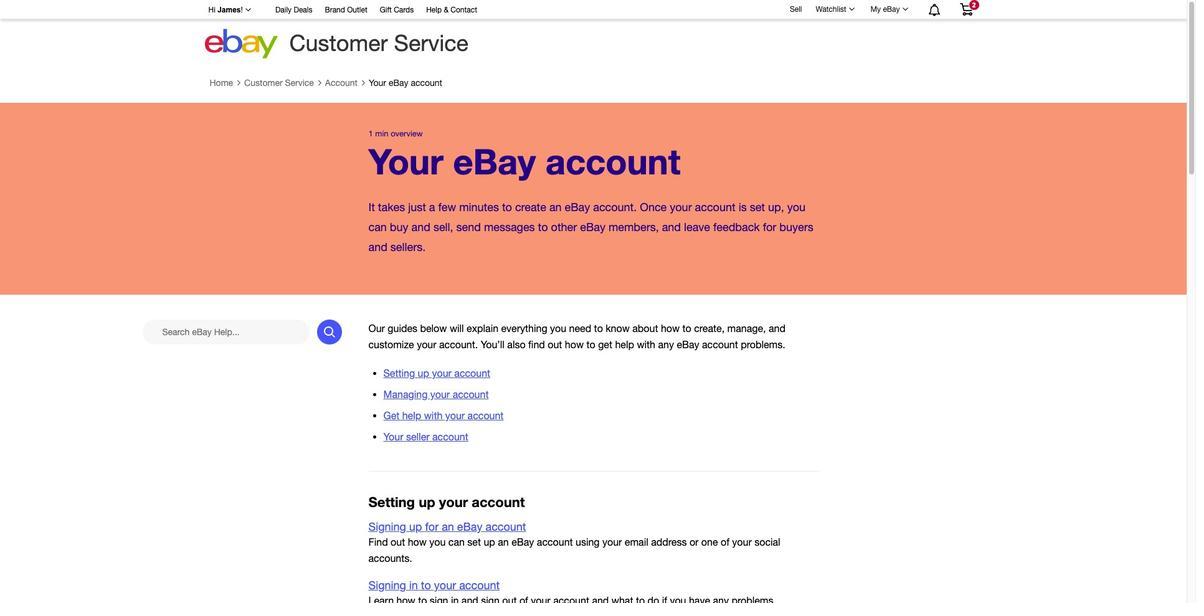 Task type: vqa. For each thing, say whether or not it's contained in the screenshot.
Refurbished inside DELTA LINDEN TWO HANDLE CENTERSET BATHROOM FAUCET CHROME - CERTIFIED REFURBISHED
no



Task type: locate. For each thing, give the bounding box(es) containing it.
1 vertical spatial with
[[424, 410, 443, 421]]

up up the accounts.
[[409, 521, 422, 534]]

and up problems. at the right bottom
[[769, 323, 786, 334]]

help & contact
[[426, 6, 477, 14]]

daily deals
[[275, 6, 313, 14]]

1 horizontal spatial help
[[615, 339, 634, 350]]

2 horizontal spatial an
[[550, 201, 562, 214]]

how inside signing up for an ebay account find out how you can set up an ebay account using your email address or one of your social accounts.
[[408, 537, 427, 548]]

Search eBay Help... text field
[[142, 320, 309, 345]]

0 horizontal spatial set
[[468, 537, 481, 548]]

for inside signing up for an ebay account find out how you can set up an ebay account using your email address or one of your social accounts.
[[425, 521, 439, 534]]

our guides below will explain everything you need to know about how to create, manage, and customize your account. you'll also find out how to get help with any ebay account problems.
[[369, 323, 786, 350]]

can down signing up for an ebay account link
[[449, 537, 465, 548]]

customer inside your ebay account main content
[[244, 78, 283, 88]]

help
[[426, 6, 442, 14]]

our
[[369, 323, 385, 334]]

0 horizontal spatial service
[[285, 78, 314, 88]]

your down get
[[384, 431, 404, 442]]

problems.
[[741, 339, 786, 350]]

signing up find
[[369, 521, 406, 534]]

everything
[[501, 323, 548, 334]]

your up signing up for an ebay account link
[[439, 494, 468, 510]]

customer right the home
[[244, 78, 283, 88]]

service down help on the left of the page
[[394, 30, 469, 56]]

brand
[[325, 6, 345, 14]]

2 vertical spatial an
[[498, 537, 509, 548]]

gift cards link
[[380, 4, 414, 17]]

1 horizontal spatial how
[[565, 339, 584, 350]]

1 horizontal spatial account.
[[594, 201, 637, 214]]

setting up managing
[[384, 368, 415, 379]]

account
[[325, 78, 358, 88]]

customer inside customer service banner
[[290, 30, 388, 56]]

your
[[369, 78, 386, 88], [369, 140, 444, 182], [384, 431, 404, 442]]

your up managing your account
[[432, 368, 452, 379]]

service left account link
[[285, 78, 314, 88]]

set right is
[[750, 201, 765, 214]]

takes
[[378, 201, 405, 214]]

to up to get
[[594, 323, 603, 334]]

2 link
[[953, 0, 981, 18]]

0 vertical spatial customer
[[290, 30, 388, 56]]

to
[[502, 201, 512, 214], [538, 221, 548, 234], [594, 323, 603, 334], [683, 323, 692, 334], [421, 579, 431, 592]]

2 signing from the top
[[369, 579, 406, 592]]

2 vertical spatial your
[[384, 431, 404, 442]]

with
[[637, 339, 656, 350], [424, 410, 443, 421]]

1 horizontal spatial for
[[763, 221, 777, 234]]

1 vertical spatial set
[[468, 537, 481, 548]]

customer service inside banner
[[290, 30, 469, 56]]

0 horizontal spatial out
[[391, 537, 405, 548]]

0 horizontal spatial how
[[408, 537, 427, 548]]

signing for signing up for an ebay account find out how you can set up an ebay account using your email address or one of your social accounts.
[[369, 521, 406, 534]]

2 horizontal spatial you
[[788, 201, 806, 214]]

overview
[[391, 129, 423, 139]]

0 vertical spatial you
[[788, 201, 806, 214]]

1 vertical spatial help
[[402, 410, 422, 421]]

your ebay account main content
[[0, 72, 1187, 603]]

1 vertical spatial out
[[391, 537, 405, 548]]

ebay inside 1 min overview your ebay account
[[453, 140, 536, 182]]

0 horizontal spatial can
[[369, 221, 387, 234]]

sell link
[[785, 5, 808, 13]]

your down below
[[417, 339, 437, 350]]

your seller account
[[384, 431, 469, 442]]

sell
[[790, 5, 802, 13]]

1 horizontal spatial you
[[550, 323, 567, 334]]

an inside it takes just a few minutes to create an ebay account. once your account is set up, you can buy and sell, send messages to other ebay members, and leave feedback for buyers and sellers.
[[550, 201, 562, 214]]

1 vertical spatial customer
[[244, 78, 283, 88]]

1 horizontal spatial customer
[[290, 30, 388, 56]]

0 vertical spatial your
[[369, 78, 386, 88]]

watchlist link
[[809, 2, 861, 17]]

service inside banner
[[394, 30, 469, 56]]

you inside it takes just a few minutes to create an ebay account. once your account is set up, you can buy and sell, send messages to other ebay members, and leave feedback for buyers and sellers.
[[788, 201, 806, 214]]

for inside it takes just a few minutes to create an ebay account. once your account is set up, you can buy and sell, send messages to other ebay members, and leave feedback for buyers and sellers.
[[763, 221, 777, 234]]

set down signing up for an ebay account link
[[468, 537, 481, 548]]

your for customer service
[[369, 78, 386, 88]]

account. inside the our guides below will explain everything you need to know about how to create, manage, and customize your account. you'll also find out how to get help with any ebay account problems.
[[439, 339, 478, 350]]

up up managing your account
[[418, 368, 429, 379]]

leave
[[684, 221, 711, 234]]

how
[[661, 323, 680, 334], [565, 339, 584, 350], [408, 537, 427, 548]]

send
[[457, 221, 481, 234]]

your right account
[[369, 78, 386, 88]]

your down overview
[[369, 140, 444, 182]]

customer service down gift
[[290, 30, 469, 56]]

1 vertical spatial setting
[[369, 494, 415, 510]]

you up buyers
[[788, 201, 806, 214]]

signing up for an ebay account find out how you can set up an ebay account using your email address or one of your social accounts.
[[369, 521, 781, 564]]

your ebay account link
[[369, 78, 443, 88]]

signing inside signing up for an ebay account find out how you can set up an ebay account using your email address or one of your social accounts.
[[369, 521, 406, 534]]

to up any ebay
[[683, 323, 692, 334]]

help down 'know'
[[615, 339, 634, 350]]

1 vertical spatial how
[[565, 339, 584, 350]]

customer service right the home
[[244, 78, 314, 88]]

1 horizontal spatial can
[[449, 537, 465, 548]]

1 horizontal spatial out
[[548, 339, 562, 350]]

and down just at left
[[412, 221, 431, 234]]

contact
[[451, 6, 477, 14]]

0 horizontal spatial you
[[430, 537, 446, 548]]

gift
[[380, 6, 392, 14]]

account. down will
[[439, 339, 478, 350]]

find
[[369, 537, 388, 548]]

1 vertical spatial an
[[442, 521, 454, 534]]

how down the need
[[565, 339, 584, 350]]

an up other
[[550, 201, 562, 214]]

your seller account link
[[384, 431, 469, 442]]

hi
[[208, 6, 216, 14]]

setting up find
[[369, 494, 415, 510]]

customer service inside your ebay account main content
[[244, 78, 314, 88]]

cards
[[394, 6, 414, 14]]

service
[[394, 30, 469, 56], [285, 78, 314, 88]]

1 vertical spatial signing
[[369, 579, 406, 592]]

2 vertical spatial you
[[430, 537, 446, 548]]

1 horizontal spatial an
[[498, 537, 509, 548]]

out up the accounts.
[[391, 537, 405, 548]]

an down signing up for an ebay account link
[[498, 537, 509, 548]]

account. up members,
[[594, 201, 637, 214]]

you down signing up for an ebay account link
[[430, 537, 446, 548]]

&
[[444, 6, 449, 14]]

0 horizontal spatial for
[[425, 521, 439, 534]]

1 vertical spatial your
[[369, 140, 444, 182]]

customer service
[[290, 30, 469, 56], [244, 78, 314, 88]]

customer
[[290, 30, 388, 56], [244, 78, 283, 88]]

setting up your account link
[[384, 368, 491, 379]]

0 vertical spatial signing
[[369, 521, 406, 534]]

you
[[788, 201, 806, 214], [550, 323, 567, 334], [430, 537, 446, 548]]

can
[[369, 221, 387, 234], [449, 537, 465, 548]]

signing left in
[[369, 579, 406, 592]]

an
[[550, 201, 562, 214], [442, 521, 454, 534], [498, 537, 509, 548]]

with down managing your account link
[[424, 410, 443, 421]]

ebay inside my ebay link
[[883, 5, 900, 14]]

daily
[[275, 6, 292, 14]]

1 horizontal spatial service
[[394, 30, 469, 56]]

my ebay
[[871, 5, 900, 14]]

with down about on the bottom of page
[[637, 339, 656, 350]]

for up signing in to your account
[[425, 521, 439, 534]]

signing in to your account
[[369, 579, 500, 592]]

up down signing up for an ebay account link
[[484, 537, 495, 548]]

2 horizontal spatial how
[[661, 323, 680, 334]]

1 vertical spatial account.
[[439, 339, 478, 350]]

out
[[548, 339, 562, 350], [391, 537, 405, 548]]

your
[[670, 201, 692, 214], [417, 339, 437, 350], [432, 368, 452, 379], [431, 389, 450, 400], [445, 410, 465, 421], [439, 494, 468, 510], [603, 537, 622, 548], [733, 537, 752, 548], [434, 579, 456, 592]]

1 vertical spatial customer service
[[244, 78, 314, 88]]

0 vertical spatial help
[[615, 339, 634, 350]]

how up any ebay
[[661, 323, 680, 334]]

signing
[[369, 521, 406, 534], [369, 579, 406, 592]]

an up signing in to your account link
[[442, 521, 454, 534]]

0 horizontal spatial account.
[[439, 339, 478, 350]]

to get
[[587, 339, 613, 350]]

your up leave
[[670, 201, 692, 214]]

0 vertical spatial an
[[550, 201, 562, 214]]

with inside the our guides below will explain everything you need to know about how to create, manage, and customize your account. you'll also find out how to get help with any ebay account problems.
[[637, 339, 656, 350]]

brand outlet
[[325, 6, 368, 14]]

0 horizontal spatial an
[[442, 521, 454, 534]]

get help with your account link
[[384, 410, 504, 421]]

1 horizontal spatial set
[[750, 201, 765, 214]]

1 horizontal spatial with
[[637, 339, 656, 350]]

1 vertical spatial for
[[425, 521, 439, 534]]

setting up your account up signing up for an ebay account link
[[369, 494, 529, 510]]

for
[[763, 221, 777, 234], [425, 521, 439, 534]]

help right get
[[402, 410, 422, 421]]

can inside signing up for an ebay account find out how you can set up an ebay account using your email address or one of your social accounts.
[[449, 537, 465, 548]]

1 vertical spatial can
[[449, 537, 465, 548]]

can down it
[[369, 221, 387, 234]]

0 vertical spatial account.
[[594, 201, 637, 214]]

0 vertical spatial can
[[369, 221, 387, 234]]

0 horizontal spatial customer
[[244, 78, 283, 88]]

0 vertical spatial with
[[637, 339, 656, 350]]

home
[[210, 78, 233, 88]]

setting up your account up managing your account
[[384, 368, 491, 379]]

customer down brand
[[290, 30, 388, 56]]

0 vertical spatial service
[[394, 30, 469, 56]]

0 vertical spatial customer service
[[290, 30, 469, 56]]

for down up,
[[763, 221, 777, 234]]

setting up your account
[[384, 368, 491, 379], [369, 494, 529, 510]]

account inside it takes just a few minutes to create an ebay account. once your account is set up, you can buy and sell, send messages to other ebay members, and leave feedback for buyers and sellers.
[[695, 201, 736, 214]]

ebay
[[883, 5, 900, 14], [389, 78, 409, 88], [453, 140, 536, 182], [565, 201, 590, 214], [580, 221, 606, 234], [457, 521, 483, 534], [512, 537, 534, 548]]

explain
[[467, 323, 499, 334]]

out right find
[[548, 339, 562, 350]]

1 vertical spatial you
[[550, 323, 567, 334]]

2 vertical spatial how
[[408, 537, 427, 548]]

your for managing your account
[[384, 431, 404, 442]]

up up signing up for an ebay account link
[[419, 494, 435, 510]]

and
[[412, 221, 431, 234], [662, 221, 681, 234], [369, 241, 388, 254], [769, 323, 786, 334]]

0 horizontal spatial with
[[424, 410, 443, 421]]

1 vertical spatial service
[[285, 78, 314, 88]]

once
[[640, 201, 667, 214]]

few
[[439, 201, 456, 214]]

2
[[973, 1, 976, 9]]

0 vertical spatial for
[[763, 221, 777, 234]]

0 vertical spatial out
[[548, 339, 562, 350]]

you left the need
[[550, 323, 567, 334]]

how up the accounts.
[[408, 537, 427, 548]]

0 vertical spatial set
[[750, 201, 765, 214]]

1 signing from the top
[[369, 521, 406, 534]]



Task type: describe. For each thing, give the bounding box(es) containing it.
customer service banner
[[202, 0, 983, 62]]

set inside signing up for an ebay account find out how you can set up an ebay account using your email address or one of your social accounts.
[[468, 537, 481, 548]]

1
[[369, 129, 373, 139]]

min
[[375, 129, 389, 139]]

know
[[606, 323, 630, 334]]

manage,
[[728, 323, 766, 334]]

address
[[651, 537, 687, 548]]

signing for signing in to your account
[[369, 579, 406, 592]]

managing your account
[[384, 389, 489, 400]]

email
[[625, 537, 649, 548]]

managing your account link
[[384, 389, 489, 400]]

signing up for an ebay account link
[[369, 521, 526, 534]]

social
[[755, 537, 781, 548]]

buyers
[[780, 221, 814, 234]]

get help with your account
[[384, 410, 504, 421]]

just
[[408, 201, 426, 214]]

it
[[369, 201, 375, 214]]

daily deals link
[[275, 4, 313, 17]]

account navigation
[[202, 0, 983, 19]]

and inside the our guides below will explain everything you need to know about how to create, manage, and customize your account. you'll also find out how to get help with any ebay account problems.
[[769, 323, 786, 334]]

0 vertical spatial setting up your account
[[384, 368, 491, 379]]

can inside it takes just a few minutes to create an ebay account. once your account is set up, you can buy and sell, send messages to other ebay members, and leave feedback for buyers and sellers.
[[369, 221, 387, 234]]

your down managing your account link
[[445, 410, 465, 421]]

up,
[[768, 201, 785, 214]]

managing
[[384, 389, 428, 400]]

you'll
[[481, 339, 505, 350]]

any ebay
[[658, 339, 700, 350]]

1 vertical spatial setting up your account
[[369, 494, 529, 510]]

your right in
[[434, 579, 456, 592]]

feedback
[[714, 221, 760, 234]]

!
[[241, 6, 243, 14]]

buy
[[390, 221, 409, 234]]

outlet
[[347, 6, 368, 14]]

other
[[551, 221, 577, 234]]

gift cards
[[380, 6, 414, 14]]

0 vertical spatial how
[[661, 323, 680, 334]]

0 horizontal spatial help
[[402, 410, 422, 421]]

signing in to your account link
[[369, 579, 500, 592]]

your inside it takes just a few minutes to create an ebay account. once your account is set up, you can buy and sell, send messages to other ebay members, and leave feedback for buyers and sellers.
[[670, 201, 692, 214]]

your right of
[[733, 537, 752, 548]]

service inside your ebay account main content
[[285, 78, 314, 88]]

my ebay link
[[864, 2, 914, 17]]

sellers.
[[391, 241, 426, 254]]

minutes
[[459, 201, 499, 214]]

account link
[[325, 78, 358, 88]]

sell,
[[434, 221, 453, 234]]

1 min overview your ebay account
[[369, 129, 681, 182]]

set inside it takes just a few minutes to create an ebay account. once your account is set up, you can buy and sell, send messages to other ebay members, and leave feedback for buyers and sellers.
[[750, 201, 765, 214]]

0 vertical spatial setting
[[384, 368, 415, 379]]

create,
[[694, 323, 725, 334]]

to right in
[[421, 579, 431, 592]]

or
[[690, 537, 699, 548]]

my
[[871, 5, 881, 14]]

account. inside it takes just a few minutes to create an ebay account. once your account is set up, you can buy and sell, send messages to other ebay members, and leave feedback for buyers and sellers.
[[594, 201, 637, 214]]

help inside the our guides below will explain everything you need to know about how to create, manage, and customize your account. you'll also find out how to get help with any ebay account problems.
[[615, 339, 634, 350]]

account inside the our guides below will explain everything you need to know about how to create, manage, and customize your account. you'll also find out how to get help with any ebay account problems.
[[702, 339, 738, 350]]

of
[[721, 537, 730, 548]]

using
[[576, 537, 600, 548]]

it takes just a few minutes to create an ebay account. once your account is set up, you can buy and sell, send messages to other ebay members, and leave feedback for buyers and sellers.
[[369, 201, 814, 254]]

and left leave
[[662, 221, 681, 234]]

your ebay account
[[369, 78, 443, 88]]

one
[[702, 537, 718, 548]]

your inside the our guides below will explain everything you need to know about how to create, manage, and customize your account. you'll also find out how to get help with any ebay account problems.
[[417, 339, 437, 350]]

customize
[[369, 339, 414, 350]]

your left the email
[[603, 537, 622, 548]]

create
[[515, 201, 547, 214]]

account inside 1 min overview your ebay account
[[546, 140, 681, 182]]

out inside signing up for an ebay account find out how you can set up an ebay account using your email address or one of your social accounts.
[[391, 537, 405, 548]]

watchlist
[[816, 5, 847, 14]]

messages
[[484, 221, 535, 234]]

members,
[[609, 221, 659, 234]]

need
[[569, 323, 592, 334]]

you inside signing up for an ebay account find out how you can set up an ebay account using your email address or one of your social accounts.
[[430, 537, 446, 548]]

find
[[529, 339, 545, 350]]

deals
[[294, 6, 313, 14]]

to left other
[[538, 221, 548, 234]]

you inside the our guides below will explain everything you need to know about how to create, manage, and customize your account. you'll also find out how to get help with any ebay account problems.
[[550, 323, 567, 334]]

guides
[[388, 323, 418, 334]]

home link
[[210, 78, 233, 88]]

also
[[508, 339, 526, 350]]

seller
[[406, 431, 430, 442]]

your inside 1 min overview your ebay account
[[369, 140, 444, 182]]

james
[[218, 6, 241, 14]]

to up "messages"
[[502, 201, 512, 214]]

brand outlet link
[[325, 4, 368, 17]]

and left sellers.
[[369, 241, 388, 254]]

your down "setting up your account" link
[[431, 389, 450, 400]]

a
[[429, 201, 435, 214]]

accounts.
[[369, 553, 412, 564]]

hi james !
[[208, 6, 243, 14]]

in
[[409, 579, 418, 592]]

is
[[739, 201, 747, 214]]

below
[[420, 323, 447, 334]]

about
[[633, 323, 658, 334]]

out inside the our guides below will explain everything you need to know about how to create, manage, and customize your account. you'll also find out how to get help with any ebay account problems.
[[548, 339, 562, 350]]

get
[[384, 410, 400, 421]]

help & contact link
[[426, 4, 477, 17]]



